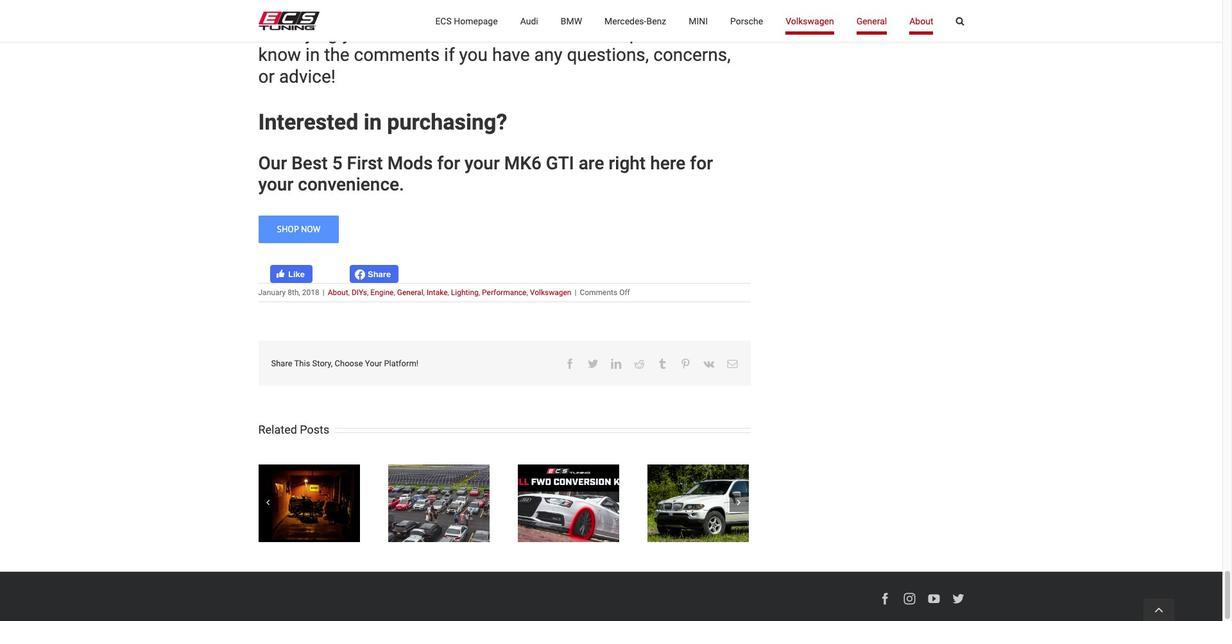 Task type: vqa. For each thing, say whether or not it's contained in the screenshot.
the rightmost About link
yes



Task type: describe. For each thing, give the bounding box(es) containing it.
bmw link
[[561, 0, 582, 42]]

platform!
[[384, 359, 419, 368]]

right
[[609, 153, 646, 174]]

your
[[365, 359, 382, 368]]

3 , from the left
[[394, 289, 395, 298]]

0 horizontal spatial volkswagen
[[530, 289, 572, 298]]

0 vertical spatial volkswagen link
[[786, 0, 835, 42]]

8th,
[[288, 289, 300, 298]]

4 , from the left
[[424, 289, 425, 298]]

1 vertical spatial general link
[[397, 289, 424, 298]]

here
[[651, 153, 686, 174]]

what's left of the summer image
[[388, 465, 490, 543]]

convenience.
[[298, 174, 404, 195]]

comments
[[580, 289, 618, 298]]

mercedes-benz link
[[605, 0, 667, 42]]

this
[[294, 359, 310, 368]]

shop
[[277, 224, 299, 235]]

audi
[[521, 16, 539, 26]]

shop now
[[277, 224, 321, 235]]

ecs homepage
[[436, 16, 498, 26]]

mini link
[[689, 0, 708, 42]]

choose
[[335, 359, 363, 368]]

in
[[364, 109, 382, 135]]

mods
[[388, 153, 433, 174]]

audi link
[[521, 0, 539, 42]]

2 , from the left
[[367, 289, 369, 298]]

1 horizontal spatial general
[[857, 16, 888, 26]]

6 , from the left
[[479, 289, 480, 298]]

ecs axle delete plugs and center diff delete are here! image
[[518, 465, 619, 543]]

0 vertical spatial about link
[[910, 0, 934, 42]]

1 , from the left
[[348, 289, 350, 298]]

our
[[258, 153, 287, 174]]

interested
[[258, 109, 358, 135]]

diys
[[352, 289, 367, 298]]

engine link
[[371, 289, 394, 298]]

reviving your passion: what to do when you're losing interest image
[[258, 465, 360, 543]]

interested in purchasing?
[[258, 109, 508, 135]]

0 horizontal spatial your
[[258, 174, 294, 195]]

2 for from the left
[[690, 153, 713, 174]]

ecs homepage link
[[436, 0, 498, 42]]

posts
[[300, 423, 330, 437]]

0 vertical spatial general link
[[857, 0, 888, 42]]

porsche link
[[731, 0, 764, 42]]

our best 5 first mods for your mk6 gti are right here for your convenience.
[[258, 153, 713, 195]]

performance link
[[482, 289, 527, 298]]

performance
[[482, 289, 527, 298]]



Task type: locate. For each thing, give the bounding box(es) containing it.
1 horizontal spatial your
[[465, 153, 500, 174]]

0 vertical spatial volkswagen
[[786, 16, 835, 26]]

0 vertical spatial about
[[910, 16, 934, 26]]

engine
[[371, 289, 394, 298]]

1 vertical spatial your
[[258, 174, 294, 195]]

5
[[332, 153, 343, 174]]

intake
[[427, 289, 448, 298]]

for right here
[[690, 153, 713, 174]]

volkswagen link right performance
[[530, 289, 572, 298]]

benz
[[647, 16, 667, 26]]

your left mk6
[[465, 153, 500, 174]]

volkswagen right performance
[[530, 289, 572, 298]]

share
[[271, 359, 293, 368]]

ecs
[[436, 16, 452, 26]]

january 8th, 2018 | about , diys , engine , general , intake , lighting , performance , volkswagen | comments off
[[258, 289, 630, 298]]

best
[[292, 153, 328, 174]]

0 horizontal spatial about link
[[328, 289, 348, 298]]

1 horizontal spatial volkswagen link
[[786, 0, 835, 42]]

0 horizontal spatial general link
[[397, 289, 424, 298]]

related
[[258, 423, 297, 437]]

,
[[348, 289, 350, 298], [367, 289, 369, 298], [394, 289, 395, 298], [424, 289, 425, 298], [448, 289, 449, 298], [479, 289, 480, 298], [527, 289, 528, 298]]

ecs tuning logo image
[[258, 12, 319, 30]]

general link
[[857, 0, 888, 42], [397, 289, 424, 298]]

, left diys
[[348, 289, 350, 298]]

volkswagen right porsche link
[[786, 16, 835, 26]]

your
[[465, 153, 500, 174], [258, 174, 294, 195]]

mini
[[689, 16, 708, 26]]

volkswagen
[[786, 16, 835, 26], [530, 289, 572, 298]]

about link
[[910, 0, 934, 42], [328, 289, 348, 298]]

mk6
[[505, 153, 542, 174]]

1 horizontal spatial about link
[[910, 0, 934, 42]]

1 horizontal spatial |
[[575, 289, 577, 298]]

gti
[[546, 153, 575, 174]]

lighting link
[[451, 289, 479, 298]]

2 | from the left
[[575, 289, 577, 298]]

0 vertical spatial general
[[857, 16, 888, 26]]

for
[[437, 153, 460, 174], [690, 153, 713, 174]]

, left engine link
[[367, 289, 369, 298]]

0 horizontal spatial for
[[437, 153, 460, 174]]

1 horizontal spatial for
[[690, 153, 713, 174]]

1 | from the left
[[323, 289, 325, 298]]

share this story, choose your platform!
[[271, 359, 419, 368]]

purchasing?
[[387, 109, 508, 135]]

volkswagen link
[[786, 0, 835, 42], [530, 289, 572, 298]]

related posts
[[258, 423, 330, 437]]

porsche
[[731, 16, 764, 26]]

0 vertical spatial your
[[465, 153, 500, 174]]

| left comments on the top
[[575, 289, 577, 298]]

give yourself a lift: overlanding & off-roading coming to ecs! image
[[648, 465, 749, 543]]

0 horizontal spatial volkswagen link
[[530, 289, 572, 298]]

about
[[910, 16, 934, 26], [328, 289, 348, 298]]

bmw
[[561, 16, 582, 26]]

story,
[[312, 359, 333, 368]]

volkswagen link right porsche link
[[786, 0, 835, 42]]

1 vertical spatial about link
[[328, 289, 348, 298]]

5 , from the left
[[448, 289, 449, 298]]

off
[[620, 289, 630, 298]]

| right the 2018 on the top of page
[[323, 289, 325, 298]]

7 , from the left
[[527, 289, 528, 298]]

january
[[258, 289, 286, 298]]

1 horizontal spatial about
[[910, 16, 934, 26]]

1 vertical spatial volkswagen link
[[530, 289, 572, 298]]

general
[[857, 16, 888, 26], [397, 289, 424, 298]]

1 horizontal spatial volkswagen
[[786, 16, 835, 26]]

1 vertical spatial about
[[328, 289, 348, 298]]

shop now link
[[258, 216, 339, 243]]

mercedes-benz
[[605, 16, 667, 26]]

0 horizontal spatial general
[[397, 289, 424, 298]]

2018
[[302, 289, 320, 298]]

intake link
[[427, 289, 448, 298]]

are
[[579, 153, 605, 174]]

, left performance
[[479, 289, 480, 298]]

mercedes-
[[605, 16, 647, 26]]

1 vertical spatial volkswagen
[[530, 289, 572, 298]]

diys link
[[352, 289, 367, 298]]

lighting
[[451, 289, 479, 298]]

|
[[323, 289, 325, 298], [575, 289, 577, 298]]

0 horizontal spatial about
[[328, 289, 348, 298]]

first
[[347, 153, 383, 174]]

, right diys link
[[394, 289, 395, 298]]

homepage
[[454, 16, 498, 26]]

0 horizontal spatial |
[[323, 289, 325, 298]]

your down the our
[[258, 174, 294, 195]]

, left lighting
[[448, 289, 449, 298]]

, left intake link
[[424, 289, 425, 298]]

now
[[301, 224, 321, 235]]

1 horizontal spatial general link
[[857, 0, 888, 42]]

1 for from the left
[[437, 153, 460, 174]]

1 vertical spatial general
[[397, 289, 424, 298]]

, right lighting
[[527, 289, 528, 298]]

for right mods
[[437, 153, 460, 174]]



